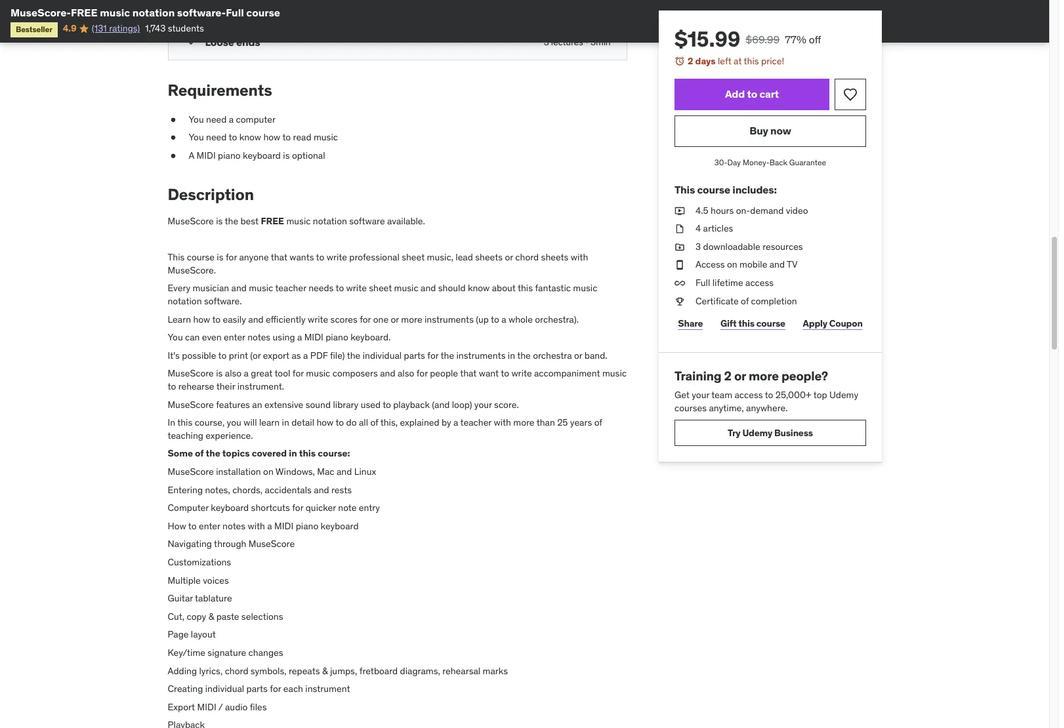Task type: describe. For each thing, give the bounding box(es) containing it.
music down the anyone
[[249, 283, 273, 294]]

you
[[227, 417, 241, 429]]

full lifetime access
[[695, 277, 774, 289]]

fantastic
[[535, 283, 571, 294]]

by
[[442, 417, 451, 429]]

coupon
[[829, 318, 863, 329]]

it's
[[168, 350, 180, 362]]

xsmall image for 4.5
[[674, 205, 685, 217]]

for right "tool"
[[293, 368, 304, 380]]

wishlist image
[[842, 86, 858, 102]]

4.5 hours on-demand video
[[695, 205, 808, 216]]

music right read
[[314, 131, 338, 143]]

xsmall image for you
[[168, 113, 178, 126]]

to down "you need a computer"
[[229, 131, 237, 143]]

musescore-
[[11, 6, 71, 19]]

you need a computer
[[189, 113, 276, 125]]

2 small image from the top
[[184, 36, 197, 49]]

try udemy business
[[728, 427, 813, 439]]

xsmall image for certificate
[[674, 295, 685, 308]]

0 horizontal spatial that
[[271, 252, 287, 263]]

your inside this course is for anyone that wants to write professional sheet music, lead sheets or chord sheets with musescore. every musician and music teacher needs to write sheet music and should know about this fantastic music notation software. learn how to easily and efficiently write scores for one or more instruments (up to a whole orchestra). you can even enter notes using a midi piano keyboard. it's possible to print (or export as a pdf file) the individual parts for the instruments in the orchestra or band. musescore is also a great tool for music composers and also for people that want to write accompaniment music to rehearse their instrument. musescore features an extensive sound library used to playback (and loop) your score. in this course, you will learn in detail how to do all of this, explained by a teacher with more than 25 years of teaching experience. some of the topics covered in this course: musescore installation on windows, mac and linux entering notes, chords, accidentals and rests computer keyboard shortcuts for quicker note entry how to enter notes with a midi piano keyboard navigating through musescore customizations multiple voices guitar tablature cut, copy & paste selections page layout key/time signature changes adding lyrics, chord symbols, repeats & jumps, fretboard diagrams, rehearsal marks creating individual parts for each instrument export midi / audio files
[[474, 399, 492, 411]]

1 horizontal spatial free
[[261, 215, 284, 227]]

1 vertical spatial chord
[[225, 665, 248, 677]]

0 vertical spatial access
[[745, 277, 774, 289]]

file)
[[330, 350, 345, 362]]

to right used
[[383, 399, 391, 411]]

access on mobile and tv
[[695, 259, 798, 271]]

musician
[[193, 283, 229, 294]]

software-
[[177, 6, 226, 19]]

entry
[[359, 502, 380, 514]]

get
[[674, 389, 689, 401]]

is up musician
[[217, 252, 224, 263]]

in
[[168, 417, 175, 429]]

1 vertical spatial keyboard
[[211, 502, 249, 514]]

articles
[[703, 223, 733, 234]]

you inside this course is for anyone that wants to write professional sheet music, lead sheets or chord sheets with musescore. every musician and music teacher needs to write sheet music and should know about this fantastic music notation software. learn how to easily and efficiently write scores for one or more instruments (up to a whole orchestra). you can even enter notes using a midi piano keyboard. it's possible to print (or export as a pdf file) the individual parts for the instruments in the orchestra or band. musescore is also a great tool for music composers and also for people that want to write accompaniment music to rehearse their instrument. musescore features an extensive sound library used to playback (and loop) your score. in this course, you will learn in detail how to do all of this, explained by a teacher with more than 25 years of teaching experience. some of the topics covered in this course: musescore installation on windows, mac and linux entering notes, chords, accidentals and rests computer keyboard shortcuts for quicker note entry how to enter notes with a midi piano keyboard navigating through musescore customizations multiple voices guitar tablature cut, copy & paste selections page layout key/time signature changes adding lyrics, chord symbols, repeats & jumps, fretboard diagrams, rehearsal marks creating individual parts for each instrument export midi / audio files
[[168, 332, 183, 343]]

video
[[786, 205, 808, 216]]

can
[[185, 332, 200, 343]]

or up 'about' at the top left of the page
[[505, 252, 513, 263]]

key/time
[[168, 647, 205, 659]]

midi down shortcuts
[[274, 520, 294, 532]]

windows,
[[276, 466, 315, 478]]

the left topics
[[206, 448, 220, 460]]

paste
[[216, 611, 239, 623]]

entering
[[168, 484, 203, 496]]

the right file) in the top left of the page
[[347, 350, 361, 362]]

hours
[[711, 205, 734, 216]]

course up the hours
[[697, 183, 730, 197]]

orchestra).
[[535, 314, 579, 325]]

1 horizontal spatial more
[[513, 417, 535, 429]]

export
[[263, 350, 290, 362]]

band.
[[585, 350, 608, 362]]

to left do
[[336, 417, 344, 429]]

to right 'wants'
[[316, 252, 324, 263]]

than
[[537, 417, 555, 429]]

(and
[[432, 399, 450, 411]]

25
[[557, 417, 568, 429]]

for left one
[[360, 314, 371, 325]]

musescore up 'rehearse'
[[168, 368, 214, 380]]

and left should at the left top of the page
[[421, 283, 436, 294]]

or right one
[[391, 314, 399, 325]]

and up software.
[[231, 283, 247, 294]]

1 vertical spatial piano
[[326, 332, 348, 343]]

to inside 'button'
[[747, 87, 757, 100]]

a right using
[[297, 332, 302, 343]]

requirements
[[168, 80, 272, 100]]

midi up pdf at left
[[304, 332, 323, 343]]

music down pdf at left
[[306, 368, 330, 380]]

lifetime
[[712, 277, 743, 289]]

1 vertical spatial udemy
[[742, 427, 772, 439]]

1 horizontal spatial enter
[[224, 332, 245, 343]]

2 sheets from the left
[[541, 252, 569, 263]]

of right some at the bottom
[[195, 448, 204, 460]]

to left print
[[218, 350, 227, 362]]

diagrams,
[[400, 665, 440, 677]]

accidentals
[[265, 484, 312, 496]]

a left computer
[[229, 113, 234, 125]]

you for you need a computer
[[189, 113, 204, 125]]

computer
[[236, 113, 276, 125]]

0 vertical spatial notation
[[132, 6, 175, 19]]

musescore down description
[[168, 215, 214, 227]]

midi right a
[[197, 149, 216, 161]]

0 horizontal spatial sheet
[[369, 283, 392, 294]]

to right how
[[188, 520, 197, 532]]

for down accidentals
[[292, 502, 303, 514]]

customizations
[[168, 557, 231, 568]]

1 vertical spatial teacher
[[461, 417, 492, 429]]

about
[[492, 283, 516, 294]]

experience.
[[206, 430, 253, 442]]

ends
[[236, 35, 260, 48]]

to inside training 2 or more people? get your team access to 25,000+ top udemy courses anytime, anywhere.
[[765, 389, 773, 401]]

xsmall image for access
[[674, 259, 685, 272]]

easily
[[223, 314, 246, 325]]

apply coupon
[[803, 318, 863, 329]]

buy now button
[[674, 115, 866, 147]]

0 vertical spatial with
[[571, 252, 588, 263]]

4
[[695, 223, 701, 234]]

keyboard.
[[351, 332, 391, 343]]

write right want
[[512, 368, 532, 380]]

on-
[[736, 205, 750, 216]]

alarm image
[[674, 56, 685, 66]]

music down band.
[[603, 368, 627, 380]]

write up the 'scores'
[[346, 283, 367, 294]]

1 horizontal spatial individual
[[363, 350, 402, 362]]

to right needs
[[336, 283, 344, 294]]

0 horizontal spatial how
[[193, 314, 210, 325]]

score.
[[494, 399, 519, 411]]

2 vertical spatial in
[[289, 448, 297, 460]]

1 horizontal spatial piano
[[296, 520, 318, 532]]

to left read
[[283, 131, 291, 143]]

course,
[[195, 417, 225, 429]]

of down full lifetime access on the right
[[741, 295, 749, 307]]

$15.99
[[674, 26, 740, 53]]

top
[[813, 389, 827, 401]]

apply coupon button
[[799, 311, 866, 337]]

25,000+
[[775, 389, 811, 401]]

a down shortcuts
[[267, 520, 272, 532]]

1 vertical spatial &
[[322, 665, 328, 677]]

whole
[[509, 314, 533, 325]]

shortcuts
[[251, 502, 290, 514]]

gift this course
[[720, 318, 785, 329]]

and up rests
[[337, 466, 352, 478]]

to left easily
[[212, 314, 221, 325]]

changes
[[248, 647, 283, 659]]

includes:
[[732, 183, 777, 197]]

this right 'about' at the top left of the page
[[518, 283, 533, 294]]

at
[[734, 55, 742, 67]]

optional
[[292, 149, 325, 161]]

1 horizontal spatial parts
[[404, 350, 425, 362]]

need for to
[[206, 131, 227, 143]]

is down description
[[216, 215, 223, 227]]

1 vertical spatial in
[[282, 417, 289, 429]]

now
[[770, 124, 791, 137]]

1,743 students
[[145, 23, 204, 34]]

anywhere.
[[746, 402, 788, 414]]

even
[[202, 332, 222, 343]]

and left tv
[[769, 259, 785, 271]]

share
[[678, 318, 703, 329]]

guitar
[[168, 593, 193, 605]]

is up their on the bottom left of the page
[[216, 368, 223, 380]]

for left each
[[270, 683, 281, 695]]

musescore down 'rehearse'
[[168, 399, 214, 411]]

and right easily
[[248, 314, 264, 325]]

30-
[[714, 157, 727, 167]]

pdf
[[310, 350, 328, 362]]

udemy inside training 2 or more people? get your team access to 25,000+ top udemy courses anytime, anywhere.
[[829, 389, 858, 401]]

buy now
[[749, 124, 791, 137]]

navigating
[[168, 538, 212, 550]]

1 horizontal spatial chord
[[515, 252, 539, 263]]

music down professional
[[394, 283, 419, 294]]

sound
[[306, 399, 331, 411]]

0 vertical spatial on
[[727, 259, 737, 271]]

for left people
[[417, 368, 428, 380]]

of right all at the left of page
[[370, 417, 378, 429]]

share button
[[674, 311, 706, 337]]

this for this course includes:
[[674, 183, 695, 197]]

to left 'rehearse'
[[168, 381, 176, 393]]

0 horizontal spatial 2
[[688, 55, 693, 67]]

1 also from the left
[[225, 368, 242, 380]]

topics
[[222, 448, 250, 460]]

cart
[[759, 87, 779, 100]]

professional
[[349, 252, 400, 263]]

1 small image from the top
[[184, 1, 197, 14]]

1 sheets from the left
[[475, 252, 503, 263]]

a left whole
[[502, 314, 506, 325]]

bestseller
[[16, 25, 52, 34]]

a left great
[[244, 368, 249, 380]]

musescore.
[[168, 264, 216, 276]]

music up 'wants'
[[286, 215, 311, 227]]

midi left /
[[197, 701, 216, 713]]

3 for 3 downloadable resources
[[695, 241, 701, 253]]

is left optional
[[283, 149, 290, 161]]

access inside training 2 or more people? get your team access to 25,000+ top udemy courses anytime, anywhere.
[[734, 389, 763, 401]]

to right want
[[501, 368, 509, 380]]

2 vertical spatial keyboard
[[321, 520, 359, 532]]

and right composers
[[380, 368, 395, 380]]

1 horizontal spatial that
[[460, 368, 477, 380]]

xsmall image for 4
[[674, 223, 685, 235]]

you need to know how to read music
[[189, 131, 338, 143]]

0 horizontal spatial parts
[[246, 683, 268, 695]]

this up teaching
[[177, 417, 192, 429]]

0 horizontal spatial notes
[[223, 520, 246, 532]]

a right "by"
[[454, 417, 458, 429]]

write up needs
[[327, 252, 347, 263]]

course up ends
[[246, 6, 280, 19]]



Task type: locate. For each thing, give the bounding box(es) containing it.
2 horizontal spatial with
[[571, 252, 588, 263]]

individual down keyboard.
[[363, 350, 402, 362]]

0 vertical spatial how
[[263, 131, 280, 143]]

your inside training 2 or more people? get your team access to 25,000+ top udemy courses anytime, anywhere.
[[692, 389, 709, 401]]

this course includes:
[[674, 183, 777, 197]]

this right at
[[744, 55, 759, 67]]

1 vertical spatial full
[[695, 277, 710, 289]]

0 vertical spatial that
[[271, 252, 287, 263]]

you for you need to know how to read music
[[189, 131, 204, 143]]

xsmall image for full
[[674, 277, 685, 290]]

available.
[[387, 215, 425, 227]]

write left the 'scores'
[[308, 314, 328, 325]]

notation inside this course is for anyone that wants to write professional sheet music, lead sheets or chord sheets with musescore. every musician and music teacher needs to write sheet music and should know about this fantastic music notation software. learn how to easily and efficiently write scores for one or more instruments (up to a whole orchestra). you can even enter notes using a midi piano keyboard. it's possible to print (or export as a pdf file) the individual parts for the instruments in the orchestra or band. musescore is also a great tool for music composers and also for people that want to write accompaniment music to rehearse their instrument. musescore features an extensive sound library used to playback (and loop) your score. in this course, you will learn in detail how to do all of this, explained by a teacher with more than 25 years of teaching experience. some of the topics covered in this course: musescore installation on windows, mac and linux entering notes, chords, accidentals and rests computer keyboard shortcuts for quicker note entry how to enter notes with a midi piano keyboard navigating through musescore customizations multiple voices guitar tablature cut, copy & paste selections page layout key/time signature changes adding lyrics, chord symbols, repeats & jumps, fretboard diagrams, rehearsal marks creating individual parts for each instrument export midi / audio files
[[168, 295, 202, 307]]

resources
[[762, 241, 803, 253]]

notation up 1,743
[[132, 6, 175, 19]]

know left 'about' at the top left of the page
[[468, 283, 490, 294]]

0 horizontal spatial full
[[226, 6, 244, 19]]

day
[[727, 157, 741, 167]]

for left the anyone
[[226, 252, 237, 263]]

0 vertical spatial know
[[239, 131, 261, 143]]

course down completion at the right top
[[756, 318, 785, 329]]

access up anywhere.
[[734, 389, 763, 401]]

notes up (or
[[248, 332, 271, 343]]

1 vertical spatial sheet
[[369, 283, 392, 294]]

add to cart
[[725, 87, 779, 100]]

teacher
[[275, 283, 306, 294], [461, 417, 492, 429]]

0 vertical spatial more
[[401, 314, 422, 325]]

courses
[[674, 402, 707, 414]]

musescore is the best free music notation software available.
[[168, 215, 425, 227]]

0 vertical spatial free
[[71, 6, 98, 19]]

accompaniment
[[534, 368, 600, 380]]

your
[[692, 389, 709, 401], [474, 399, 492, 411]]

0 horizontal spatial chord
[[225, 665, 248, 677]]

and up quicker
[[314, 484, 329, 496]]

2 vertical spatial piano
[[296, 520, 318, 532]]

1 vertical spatial notation
[[313, 215, 347, 227]]

every
[[168, 283, 190, 294]]

0 vertical spatial this
[[674, 183, 695, 197]]

/
[[218, 701, 223, 713]]

need for a
[[206, 113, 227, 125]]

xsmall image down requirements
[[168, 113, 178, 126]]

gift this course link
[[717, 311, 789, 337]]

or up anytime,
[[734, 368, 746, 384]]

keyboard down notes,
[[211, 502, 249, 514]]

anyone
[[239, 252, 269, 263]]

4 articles
[[695, 223, 733, 234]]

1 horizontal spatial this
[[674, 183, 695, 197]]

2 vertical spatial you
[[168, 332, 183, 343]]

covered
[[252, 448, 287, 460]]

full
[[226, 6, 244, 19], [695, 277, 710, 289]]

also up playback
[[398, 368, 414, 380]]

needs
[[309, 283, 334, 294]]

know down computer
[[239, 131, 261, 143]]

sheets up fantastic
[[541, 252, 569, 263]]

print
[[229, 350, 248, 362]]

&
[[209, 611, 214, 623], [322, 665, 328, 677]]

mac
[[317, 466, 334, 478]]

this
[[674, 183, 695, 197], [168, 252, 185, 263]]

loose
[[205, 35, 234, 48]]

description
[[168, 185, 254, 205]]

this inside this course is for anyone that wants to write professional sheet music, lead sheets or chord sheets with musescore. every musician and music teacher needs to write sheet music and should know about this fantastic music notation software. learn how to easily and efficiently write scores for one or more instruments (up to a whole orchestra). you can even enter notes using a midi piano keyboard. it's possible to print (or export as a pdf file) the individual parts for the instruments in the orchestra or band. musescore is also a great tool for music composers and also for people that want to write accompaniment music to rehearse their instrument. musescore features an extensive sound library used to playback (and loop) your score. in this course, you will learn in detail how to do all of this, explained by a teacher with more than 25 years of teaching experience. some of the topics covered in this course: musescore installation on windows, mac and linux entering notes, chords, accidentals and rests computer keyboard shortcuts for quicker note entry how to enter notes with a midi piano keyboard navigating through musescore customizations multiple voices guitar tablature cut, copy & paste selections page layout key/time signature changes adding lyrics, chord symbols, repeats & jumps, fretboard diagrams, rehearsal marks creating individual parts for each instrument export midi / audio files
[[168, 252, 185, 263]]

3 for 3 lectures • 3min
[[544, 36, 549, 48]]

in up windows,
[[289, 448, 297, 460]]

1 horizontal spatial sheet
[[402, 252, 425, 263]]

sheet left music,
[[402, 252, 425, 263]]

piano up file) in the top left of the page
[[326, 332, 348, 343]]

1 vertical spatial how
[[193, 314, 210, 325]]

orchestra
[[533, 350, 572, 362]]

musescore up entering
[[168, 466, 214, 478]]

0 horizontal spatial udemy
[[742, 427, 772, 439]]

on inside this course is for anyone that wants to write professional sheet music, lead sheets or chord sheets with musescore. every musician and music teacher needs to write sheet music and should know about this fantastic music notation software. learn how to easily and efficiently write scores for one or more instruments (up to a whole orchestra). you can even enter notes using a midi piano keyboard. it's possible to print (or export as a pdf file) the individual parts for the instruments in the orchestra or band. musescore is also a great tool for music composers and also for people that want to write accompaniment music to rehearse their instrument. musescore features an extensive sound library used to playback (and loop) your score. in this course, you will learn in detail how to do all of this, explained by a teacher with more than 25 years of teaching experience. some of the topics covered in this course: musescore installation on windows, mac and linux entering notes, chords, accidentals and rests computer keyboard shortcuts for quicker note entry how to enter notes with a midi piano keyboard navigating through musescore customizations multiple voices guitar tablature cut, copy & paste selections page layout key/time signature changes adding lyrics, chord symbols, repeats & jumps, fretboard diagrams, rehearsal marks creating individual parts for each instrument export midi / audio files
[[263, 466, 274, 478]]

1 horizontal spatial notes
[[248, 332, 271, 343]]

0 horizontal spatial free
[[71, 6, 98, 19]]

0 vertical spatial 3
[[544, 36, 549, 48]]

musescore
[[168, 215, 214, 227], [168, 368, 214, 380], [168, 399, 214, 411], [168, 466, 214, 478], [249, 538, 295, 550]]

wants
[[290, 252, 314, 263]]

xsmall image for 3
[[674, 241, 685, 254]]

more inside training 2 or more people? get your team access to 25,000+ top udemy courses anytime, anywhere.
[[749, 368, 779, 384]]

1 vertical spatial that
[[460, 368, 477, 380]]

certificate of completion
[[695, 295, 797, 307]]

1 vertical spatial 2
[[724, 368, 731, 384]]

of right years
[[594, 417, 602, 429]]

a right the as
[[303, 350, 308, 362]]

0 horizontal spatial also
[[225, 368, 242, 380]]

repeats
[[289, 665, 320, 677]]

$69.99
[[745, 33, 780, 46]]

selections
[[241, 611, 283, 623]]

1 horizontal spatial full
[[695, 277, 710, 289]]

their
[[216, 381, 235, 393]]

1 horizontal spatial sheets
[[541, 252, 569, 263]]

more up anywhere.
[[749, 368, 779, 384]]

0 vertical spatial small image
[[184, 1, 197, 14]]

2 horizontal spatial how
[[317, 417, 334, 429]]

music,
[[427, 252, 453, 263]]

xsmall image left 4.5
[[674, 205, 685, 217]]

notation down every
[[168, 295, 202, 307]]

apply
[[803, 318, 827, 329]]

1 vertical spatial this
[[168, 252, 185, 263]]

0 horizontal spatial this
[[168, 252, 185, 263]]

1 horizontal spatial how
[[263, 131, 280, 143]]

jumps,
[[330, 665, 357, 677]]

3min
[[591, 36, 611, 48]]

access down mobile
[[745, 277, 774, 289]]

1 vertical spatial 3
[[695, 241, 701, 253]]

keyboard down the you need to know how to read music
[[243, 149, 281, 161]]

best
[[241, 215, 259, 227]]

0 vertical spatial sheet
[[402, 252, 425, 263]]

training 2 or more people? get your team access to 25,000+ top udemy courses anytime, anywhere.
[[674, 368, 858, 414]]

1 horizontal spatial your
[[692, 389, 709, 401]]

0 vertical spatial individual
[[363, 350, 402, 362]]

0 vertical spatial udemy
[[829, 389, 858, 401]]

parts up files at the left bottom of page
[[246, 683, 268, 695]]

small image down students
[[184, 36, 197, 49]]

instruments up want
[[456, 350, 506, 362]]

1 vertical spatial with
[[494, 417, 511, 429]]

small image
[[184, 1, 197, 14], [184, 36, 197, 49]]

keyboard
[[243, 149, 281, 161], [211, 502, 249, 514], [321, 520, 359, 532]]

1 horizontal spatial 3
[[695, 241, 701, 253]]

1,743
[[145, 23, 166, 34]]

course up musescore.
[[187, 252, 215, 263]]

0 horizontal spatial your
[[474, 399, 492, 411]]

audio
[[225, 701, 248, 713]]

77%
[[785, 33, 806, 46]]

rests
[[331, 484, 352, 496]]

as
[[292, 350, 301, 362]]

installation
[[216, 466, 261, 478]]

2 vertical spatial notation
[[168, 295, 202, 307]]

0 vertical spatial notes
[[248, 332, 271, 343]]

playback
[[393, 399, 430, 411]]

1 vertical spatial individual
[[205, 683, 244, 695]]

1 vertical spatial access
[[734, 389, 763, 401]]

musescore down shortcuts
[[249, 538, 295, 550]]

how down sound at bottom
[[317, 417, 334, 429]]

teacher down loop)
[[461, 417, 492, 429]]

xsmall image
[[168, 131, 178, 144], [168, 149, 178, 162], [674, 241, 685, 254], [674, 259, 685, 272], [674, 295, 685, 308]]

(or
[[250, 350, 261, 362]]

this right gift
[[738, 318, 754, 329]]

course:
[[318, 448, 350, 460]]

chord
[[515, 252, 539, 263], [225, 665, 248, 677]]

money-
[[743, 157, 769, 167]]

0 horizontal spatial with
[[248, 520, 265, 532]]

in right the learn
[[282, 417, 289, 429]]

music right fantastic
[[573, 283, 598, 294]]

udemy
[[829, 389, 858, 401], [742, 427, 772, 439]]

0 horizontal spatial individual
[[205, 683, 244, 695]]

sheet up one
[[369, 283, 392, 294]]

& up instrument at the bottom of page
[[322, 665, 328, 677]]

the left best
[[225, 215, 238, 227]]

or inside training 2 or more people? get your team access to 25,000+ top udemy courses anytime, anywhere.
[[734, 368, 746, 384]]

0 horizontal spatial 3
[[544, 36, 549, 48]]

try udemy business link
[[674, 420, 866, 446]]

udemy right try
[[742, 427, 772, 439]]

xsmall image for a
[[168, 149, 178, 162]]

chord down signature
[[225, 665, 248, 677]]

instrument.
[[237, 381, 284, 393]]

0 vertical spatial keyboard
[[243, 149, 281, 161]]

2 horizontal spatial more
[[749, 368, 779, 384]]

0 horizontal spatial piano
[[218, 149, 241, 161]]

certificate
[[695, 295, 739, 307]]

0 vertical spatial teacher
[[275, 283, 306, 294]]

voices
[[203, 575, 229, 586]]

3 downloadable resources
[[695, 241, 803, 253]]

how up the a midi piano keyboard is optional on the left top of the page
[[263, 131, 280, 143]]

cut,
[[168, 611, 185, 623]]

music up (131 ratings)
[[100, 6, 130, 19]]

free right best
[[261, 215, 284, 227]]

a midi piano keyboard is optional
[[189, 149, 325, 161]]

multiple
[[168, 575, 201, 586]]

this up windows,
[[299, 448, 316, 460]]

1 vertical spatial enter
[[199, 520, 220, 532]]

notes up the through
[[223, 520, 246, 532]]

how up can
[[193, 314, 210, 325]]

this for this course is for anyone that wants to write professional sheet music, lead sheets or chord sheets with musescore. every musician and music teacher needs to write sheet music and should know about this fantastic music notation software. learn how to easily and efficiently write scores for one or more instruments (up to a whole orchestra). you can even enter notes using a midi piano keyboard. it's possible to print (or export as a pdf file) the individual parts for the instruments in the orchestra or band. musescore is also a great tool for music composers and also for people that want to write accompaniment music to rehearse their instrument. musescore features an extensive sound library used to playback (and loop) your score. in this course, you will learn in detail how to do all of this, explained by a teacher with more than 25 years of teaching experience. some of the topics covered in this course: musescore installation on windows, mac and linux entering notes, chords, accidentals and rests computer keyboard shortcuts for quicker note entry how to enter notes with a midi piano keyboard navigating through musescore customizations multiple voices guitar tablature cut, copy & paste selections page layout key/time signature changes adding lyrics, chord symbols, repeats & jumps, fretboard diagrams, rehearsal marks creating individual parts for each instrument export midi / audio files
[[168, 252, 185, 263]]

0 horizontal spatial on
[[263, 466, 274, 478]]

with down shortcuts
[[248, 520, 265, 532]]

1 horizontal spatial udemy
[[829, 389, 858, 401]]

students
[[168, 23, 204, 34]]

2 need from the top
[[206, 131, 227, 143]]

1 vertical spatial small image
[[184, 36, 197, 49]]

0 vertical spatial in
[[508, 350, 515, 362]]

0 horizontal spatial enter
[[199, 520, 220, 532]]

0 vertical spatial full
[[226, 6, 244, 19]]

teacher left needs
[[275, 283, 306, 294]]

1 need from the top
[[206, 113, 227, 125]]

detail
[[292, 417, 314, 429]]

parts
[[404, 350, 425, 362], [246, 683, 268, 695]]

the up people
[[441, 350, 454, 362]]

1 vertical spatial instruments
[[456, 350, 506, 362]]

downloadable
[[703, 241, 760, 253]]

instruments down should at the left top of the page
[[425, 314, 474, 325]]

•
[[585, 36, 589, 48]]

2 up team
[[724, 368, 731, 384]]

for up people
[[427, 350, 439, 362]]

0 horizontal spatial more
[[401, 314, 422, 325]]

2 inside training 2 or more people? get your team access to 25,000+ top udemy courses anytime, anywhere.
[[724, 368, 731, 384]]

1 horizontal spatial also
[[398, 368, 414, 380]]

3 down '4'
[[695, 241, 701, 253]]

2 right alarm image
[[688, 55, 693, 67]]

do
[[346, 417, 357, 429]]

0 vertical spatial enter
[[224, 332, 245, 343]]

signature
[[208, 647, 246, 659]]

chord up 'about' at the top left of the page
[[515, 252, 539, 263]]

chords,
[[232, 484, 263, 496]]

people
[[430, 368, 458, 380]]

2 also from the left
[[398, 368, 414, 380]]

2 vertical spatial more
[[513, 417, 535, 429]]

page
[[168, 629, 189, 641]]

0 vertical spatial chord
[[515, 252, 539, 263]]

years
[[570, 417, 592, 429]]

xsmall image for you
[[168, 131, 178, 144]]

1 vertical spatial you
[[189, 131, 204, 143]]

marks
[[483, 665, 508, 677]]

1 horizontal spatial &
[[322, 665, 328, 677]]

or left band.
[[574, 350, 583, 362]]

0 vertical spatial instruments
[[425, 314, 474, 325]]

how
[[263, 131, 280, 143], [193, 314, 210, 325], [317, 417, 334, 429]]

1 horizontal spatial on
[[727, 259, 737, 271]]

1 vertical spatial more
[[749, 368, 779, 384]]

files
[[250, 701, 267, 713]]

3 lectures • 3min
[[544, 36, 611, 48]]

& right copy
[[209, 611, 214, 623]]

know inside this course is for anyone that wants to write professional sheet music, lead sheets or chord sheets with musescore. every musician and music teacher needs to write sheet music and should know about this fantastic music notation software. learn how to easily and efficiently write scores for one or more instruments (up to a whole orchestra). you can even enter notes using a midi piano keyboard. it's possible to print (or export as a pdf file) the individual parts for the instruments in the orchestra or band. musescore is also a great tool for music composers and also for people that want to write accompaniment music to rehearse their instrument. musescore features an extensive sound library used to playback (and loop) your score. in this course, you will learn in detail how to do all of this, explained by a teacher with more than 25 years of teaching experience. some of the topics covered in this course: musescore installation on windows, mac and linux entering notes, chords, accidentals and rests computer keyboard shortcuts for quicker note entry how to enter notes with a midi piano keyboard navigating through musescore customizations multiple voices guitar tablature cut, copy & paste selections page layout key/time signature changes adding lyrics, chord symbols, repeats & jumps, fretboard diagrams, rehearsal marks creating individual parts for each instrument export midi / audio files
[[468, 283, 490, 294]]

ratings)
[[109, 23, 140, 34]]

0 vertical spatial &
[[209, 611, 214, 623]]

sheets
[[475, 252, 503, 263], [541, 252, 569, 263]]

sheets right lead
[[475, 252, 503, 263]]

xsmall image up share
[[674, 277, 685, 290]]

left
[[718, 55, 731, 67]]

1 vertical spatial need
[[206, 131, 227, 143]]

to right (up
[[491, 314, 499, 325]]

course inside this course is for anyone that wants to write professional sheet music, lead sheets or chord sheets with musescore. every musician and music teacher needs to write sheet music and should know about this fantastic music notation software. learn how to easily and efficiently write scores for one or more instruments (up to a whole orchestra). you can even enter notes using a midi piano keyboard. it's possible to print (or export as a pdf file) the individual parts for the instruments in the orchestra or band. musescore is also a great tool for music composers and also for people that want to write accompaniment music to rehearse their instrument. musescore features an extensive sound library used to playback (and loop) your score. in this course, you will learn in detail how to do all of this, explained by a teacher with more than 25 years of teaching experience. some of the topics covered in this course: musescore installation on windows, mac and linux entering notes, chords, accidentals and rests computer keyboard shortcuts for quicker note entry how to enter notes with a midi piano keyboard navigating through musescore customizations multiple voices guitar tablature cut, copy & paste selections page layout key/time signature changes adding lyrics, chord symbols, repeats & jumps, fretboard diagrams, rehearsal marks creating individual parts for each instrument export midi / audio files
[[187, 252, 215, 263]]

1 vertical spatial notes
[[223, 520, 246, 532]]

1 vertical spatial know
[[468, 283, 490, 294]]

your right loop)
[[474, 399, 492, 411]]

parts up playback
[[404, 350, 425, 362]]

xsmall image left '4'
[[674, 223, 685, 235]]

1 horizontal spatial teacher
[[461, 417, 492, 429]]

the left orchestra
[[517, 350, 531, 362]]

xsmall image
[[168, 113, 178, 126], [674, 205, 685, 217], [674, 223, 685, 235], [674, 277, 685, 290]]

linux
[[354, 466, 376, 478]]

piano down quicker
[[296, 520, 318, 532]]

0 horizontal spatial &
[[209, 611, 214, 623]]

0 vertical spatial need
[[206, 113, 227, 125]]

more right one
[[401, 314, 422, 325]]

buy
[[749, 124, 768, 137]]

$15.99 $69.99 77% off
[[674, 26, 821, 53]]

1 horizontal spatial with
[[494, 417, 511, 429]]

with down score.
[[494, 417, 511, 429]]

mobile
[[739, 259, 767, 271]]

0 horizontal spatial know
[[239, 131, 261, 143]]

on down downloadable
[[727, 259, 737, 271]]

1 vertical spatial parts
[[246, 683, 268, 695]]



Task type: vqa. For each thing, say whether or not it's contained in the screenshot.
afford
no



